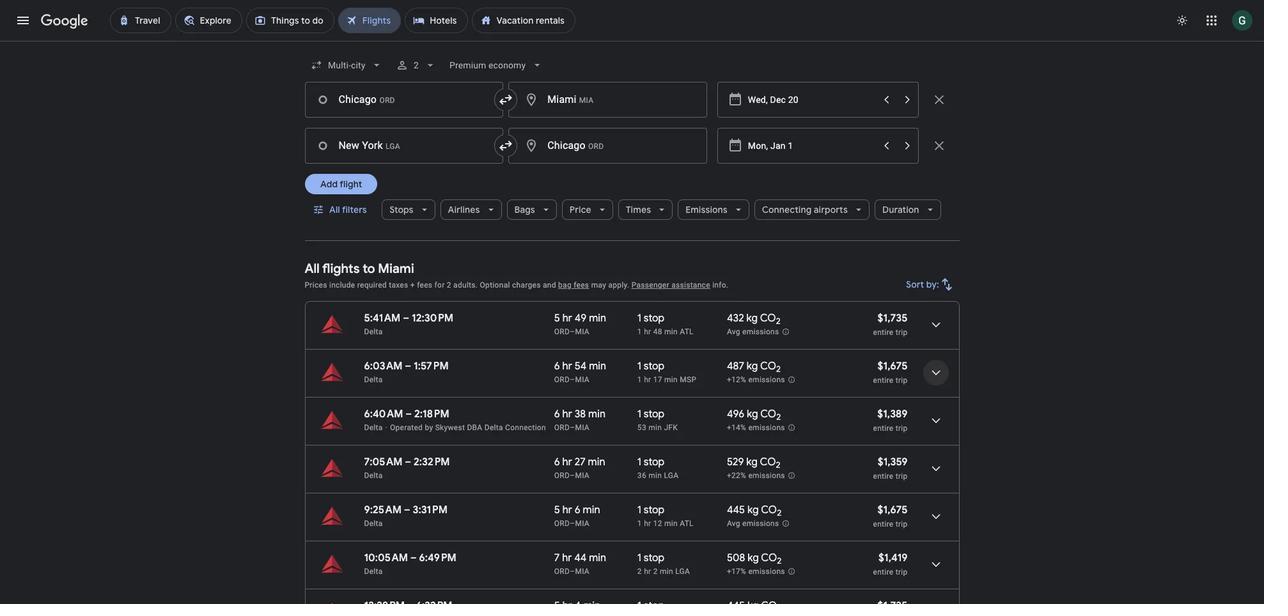 Task type: locate. For each thing, give the bounding box(es) containing it.
1 stop flight. element up 53
[[638, 408, 665, 423]]

ord down total duration 6 hr 38 min. element
[[555, 424, 570, 432]]

leaves o'hare international airport at 9:25 am on wednesday, december 20 and arrives at miami international airport at 3:31 pm on wednesday, december 20. element
[[364, 504, 448, 517]]

5 down 6 hr 27 min ord – mia
[[555, 504, 560, 517]]

min down 12
[[660, 567, 674, 576]]

min inside the 1 stop 36 min lga
[[649, 472, 662, 480]]

emissions down 529 kg co 2
[[749, 472, 786, 481]]

1 stop flight. element up 12
[[638, 504, 665, 519]]

delta down 10:05 am text field
[[364, 567, 383, 576]]

co for 496
[[761, 408, 777, 421]]

operated by skywest dba delta connection
[[390, 424, 546, 432]]

emissions down 445 kg co 2
[[743, 520, 780, 529]]

487
[[727, 360, 745, 373]]

1 inside the 1 stop 36 min lga
[[638, 456, 642, 469]]

2 stop from the top
[[644, 360, 665, 373]]

3 trip from the top
[[896, 424, 908, 433]]

delta for 10:05 am
[[364, 567, 383, 576]]

– left 2:32 pm text field
[[405, 456, 412, 469]]

– inside 5:41 am – 12:30 pm delta
[[403, 312, 410, 325]]

$1,359
[[878, 456, 908, 469]]

1:57 pm
[[414, 360, 449, 373]]

stop inside the 1 stop 36 min lga
[[644, 456, 665, 469]]

total duration 5 hr 6 min. element
[[555, 504, 638, 519]]

508 kg co 2
[[727, 552, 782, 567]]

change appearance image
[[1168, 5, 1198, 36]]

$1,735
[[878, 312, 908, 325]]

lga down layover (1 of 1) is a 1 hr 12 min layover at hartsfield-jackson atlanta international airport in atlanta. element
[[676, 567, 690, 576]]

None text field
[[305, 82, 504, 118], [509, 82, 708, 118], [509, 128, 708, 164], [305, 82, 504, 118], [509, 82, 708, 118], [509, 128, 708, 164]]

– inside 7:05 am – 2:32 pm delta
[[405, 456, 412, 469]]

ord
[[555, 328, 570, 337], [555, 376, 570, 385], [555, 424, 570, 432], [555, 472, 570, 480], [555, 520, 570, 528], [555, 567, 570, 576]]

mia for 38
[[575, 424, 590, 432]]

4 stop from the top
[[644, 456, 665, 469]]

1 atl from the top
[[680, 328, 694, 337]]

swap origin and destination. image for "departure" text field related to remove flight from new york to chicago on mon, jan 1 image
[[499, 138, 514, 154]]

entire
[[874, 328, 894, 337], [874, 376, 894, 385], [874, 424, 894, 433], [874, 472, 894, 481], [874, 520, 894, 529], [874, 568, 894, 577]]

1 departure text field from the top
[[748, 83, 876, 117]]

layover (1 of 1) is a 53 min layover at john f. kennedy international airport in new york. element
[[638, 423, 721, 433]]

$1,675 entire trip for 487
[[874, 360, 908, 385]]

4 entire from the top
[[874, 472, 894, 481]]

6 inside 5 hr 6 min ord – mia
[[575, 504, 581, 517]]

+17%
[[727, 568, 747, 577]]

co inside 487 kg co 2
[[761, 360, 777, 373]]

stop up 53
[[644, 408, 665, 421]]

1 mia from the top
[[575, 328, 590, 337]]

Departure time: 10:05 AM. text field
[[364, 552, 408, 565]]

fees right +
[[417, 281, 433, 290]]

Arrival time: 2:18 PM. text field
[[415, 408, 450, 421]]

– inside the 6 hr 54 min ord – mia
[[570, 376, 575, 385]]

airlines
[[448, 204, 480, 216]]

co for 445
[[761, 504, 777, 517]]

all inside button
[[329, 204, 340, 216]]

5 stop from the top
[[644, 504, 665, 517]]

27
[[575, 456, 586, 469]]

ord inside 7 hr 44 min ord – mia
[[555, 567, 570, 576]]

0 vertical spatial 5
[[555, 312, 560, 325]]

co inside 432 kg co 2
[[760, 312, 776, 325]]

0 vertical spatial $1,675 entire trip
[[874, 360, 908, 385]]

6 inside the 6 hr 54 min ord – mia
[[555, 360, 560, 373]]

+
[[411, 281, 415, 290]]

3:31 pm
[[413, 504, 448, 517]]

emissions for 445
[[743, 520, 780, 529]]

1 for 6 hr 54 min
[[638, 360, 642, 373]]

kg up +22% emissions in the bottom right of the page
[[747, 456, 758, 469]]

ord inside 6 hr 27 min ord – mia
[[555, 472, 570, 480]]

kg inside 445 kg co 2
[[748, 504, 759, 517]]

stop up 17
[[644, 360, 665, 373]]

2 ord from the top
[[555, 376, 570, 385]]

$1,675
[[878, 360, 908, 373], [878, 504, 908, 517]]

6:40 am
[[364, 408, 403, 421]]

$1,675 down $1,735 entire trip in the bottom right of the page
[[878, 360, 908, 373]]

1 5 from the top
[[555, 312, 560, 325]]

min inside 1 stop 1 hr 48 min atl
[[665, 328, 678, 337]]

– inside 6 hr 38 min ord – mia
[[570, 424, 575, 432]]

mia inside 6 hr 27 min ord – mia
[[575, 472, 590, 480]]

5 left 49
[[555, 312, 560, 325]]

atl
[[680, 328, 694, 337], [680, 520, 694, 528]]

delta inside 9:25 am – 3:31 pm delta
[[364, 520, 383, 528]]

2 mia from the top
[[575, 376, 590, 385]]

None search field
[[305, 50, 960, 241]]

1 stop flight. element
[[638, 312, 665, 327], [638, 360, 665, 375], [638, 408, 665, 423], [638, 456, 665, 471], [638, 504, 665, 519], [638, 552, 665, 567], [638, 600, 665, 605]]

1 inside 1 stop 53 min jfk
[[638, 408, 642, 421]]

delta right dba
[[485, 424, 503, 432]]

Arrival time: 3:31 PM. text field
[[413, 504, 448, 517]]

min inside 1 stop 53 min jfk
[[649, 424, 662, 432]]

0 vertical spatial 1735 us dollars text field
[[878, 312, 908, 325]]

ord up 7
[[555, 520, 570, 528]]

1 $1,675 entire trip from the top
[[874, 360, 908, 385]]

1 down passenger
[[638, 312, 642, 325]]

mia down total duration 5 hr 6 min. element
[[575, 520, 590, 528]]

all
[[329, 204, 340, 216], [305, 261, 320, 277]]

stop up 'layover (1 of 1) is a 2 hr 2 min layover at laguardia airport in new york.' element
[[644, 552, 665, 565]]

all left filters
[[329, 204, 340, 216]]

mia inside the 6 hr 54 min ord – mia
[[575, 376, 590, 385]]

10:05 am – 6:49 pm delta
[[364, 552, 457, 576]]

co for 487
[[761, 360, 777, 373]]

total duration 6 hr 27 min. element
[[555, 456, 638, 471]]

mia inside 5 hr 49 min ord – mia
[[575, 328, 590, 337]]

kg up +12% emissions at the bottom
[[747, 360, 758, 373]]

trip down 1675 us dollars text field
[[896, 376, 908, 385]]

hr left 38
[[563, 408, 573, 421]]

5 for 5 hr 49 min
[[555, 312, 560, 325]]

6 trip from the top
[[896, 568, 908, 577]]

add
[[320, 179, 338, 190]]

hr
[[563, 312, 573, 325], [644, 328, 652, 337], [563, 360, 573, 373], [644, 376, 652, 385], [563, 408, 573, 421], [563, 456, 573, 469], [563, 504, 573, 517], [644, 520, 652, 528], [562, 552, 572, 565], [644, 567, 652, 576]]

delta
[[364, 328, 383, 337], [364, 376, 383, 385], [364, 424, 383, 432], [485, 424, 503, 432], [364, 472, 383, 480], [364, 520, 383, 528], [364, 567, 383, 576]]

5 1 from the top
[[638, 408, 642, 421]]

– down total duration 5 hr 6 min. element
[[570, 520, 575, 528]]

stop inside 1 stop 1 hr 17 min msp
[[644, 360, 665, 373]]

delta inside 6:03 am – 1:57 pm delta
[[364, 376, 383, 385]]

0 vertical spatial lga
[[664, 472, 679, 480]]

1389 US dollars text field
[[878, 408, 908, 421]]

Arrival time: 6:32 PM. text field
[[416, 600, 453, 605]]

1 ord from the top
[[555, 328, 570, 337]]

stop inside 1 stop 1 hr 12 min atl
[[644, 504, 665, 517]]

5 for 5 hr 6 min
[[555, 504, 560, 517]]

3 1 from the top
[[638, 360, 642, 373]]

sort by:
[[906, 279, 940, 290]]

6 entire from the top
[[874, 568, 894, 577]]

stop for 6 hr 54 min
[[644, 360, 665, 373]]

entire inside $1,359 entire trip
[[874, 472, 894, 481]]

ord for 6 hr 38 min
[[555, 424, 570, 432]]

ord for 5 hr 49 min
[[555, 328, 570, 337]]

6
[[555, 360, 560, 373], [555, 408, 560, 421], [555, 456, 560, 469], [575, 504, 581, 517]]

leaves o'hare international airport at 5:41 am on wednesday, december 20 and arrives at miami international airport at 12:30 pm on wednesday, december 20. element
[[364, 312, 454, 325]]

total duration 6 hr 54 min. element
[[555, 360, 638, 375]]

co up +22% emissions in the bottom right of the page
[[760, 456, 776, 469]]

entire down 1389 us dollars text field
[[874, 424, 894, 433]]

taxes
[[389, 281, 409, 290]]

hr down layover (1 of 1) is a 1 hr 12 min layover at hartsfield-jackson atlanta international airport in atlanta. element
[[644, 567, 652, 576]]

ord down total duration 5 hr 49 min. element
[[555, 328, 570, 337]]

mia
[[575, 328, 590, 337], [575, 376, 590, 385], [575, 424, 590, 432], [575, 472, 590, 480], [575, 520, 590, 528], [575, 567, 590, 576]]

1 horizontal spatial all
[[329, 204, 340, 216]]

432
[[727, 312, 744, 325]]

2 atl from the top
[[680, 520, 694, 528]]

3 mia from the top
[[575, 424, 590, 432]]

co for 529
[[760, 456, 776, 469]]

leaves o'hare international airport at 12:28 pm on wednesday, december 20 and arrives at miami international airport at 6:32 pm on wednesday, december 20. element
[[364, 600, 453, 605]]

6 inside 6 hr 38 min ord – mia
[[555, 408, 560, 421]]

by:
[[927, 279, 940, 290]]

5 ord from the top
[[555, 520, 570, 528]]

trip for 487
[[896, 376, 908, 385]]

trip inside $1,735 entire trip
[[896, 328, 908, 337]]

mia inside 5 hr 6 min ord – mia
[[575, 520, 590, 528]]

prices
[[305, 281, 327, 290]]

mia for 44
[[575, 567, 590, 576]]

1 avg emissions from the top
[[727, 328, 780, 337]]

2 departure text field from the top
[[748, 129, 876, 163]]

hr right 7
[[562, 552, 572, 565]]

1 stop flight. element for 5 hr 6 min
[[638, 504, 665, 519]]

ord for 6 hr 54 min
[[555, 376, 570, 385]]

mia down 44
[[575, 567, 590, 576]]

0 vertical spatial atl
[[680, 328, 694, 337]]

1 left 48 on the right bottom of page
[[638, 328, 642, 337]]

emissions
[[743, 328, 780, 337], [749, 376, 786, 385], [749, 424, 786, 433], [749, 472, 786, 481], [743, 520, 780, 529], [749, 568, 786, 577]]

– right departure time: 5:41 am. text box
[[403, 312, 410, 325]]

6 inside 6 hr 27 min ord – mia
[[555, 456, 560, 469]]

avg down 445 at the bottom of the page
[[727, 520, 741, 529]]

swap origin and destination. image for 'remove flight from chicago to miami on wed, dec 20' image "departure" text field
[[499, 92, 514, 107]]

432 kg co 2
[[727, 312, 781, 327]]

1 vertical spatial avg emissions
[[727, 520, 780, 529]]

2 1735 us dollars text field from the top
[[878, 600, 908, 605]]

$1,675 down $1,359 entire trip
[[878, 504, 908, 517]]

– down 54
[[570, 376, 575, 385]]

3 ord from the top
[[555, 424, 570, 432]]

trip inside $1,389 entire trip
[[896, 424, 908, 433]]

6 stop from the top
[[644, 552, 665, 565]]

1 up 36
[[638, 456, 642, 469]]

kg inside 432 kg co 2
[[747, 312, 758, 325]]

$1,675 entire trip
[[874, 360, 908, 385], [874, 504, 908, 529]]

kg inside 487 kg co 2
[[747, 360, 758, 373]]

kg inside '508 kg co 2'
[[748, 552, 759, 565]]

emissions for 529
[[749, 472, 786, 481]]

1
[[638, 312, 642, 325], [638, 328, 642, 337], [638, 360, 642, 373], [638, 376, 642, 385], [638, 408, 642, 421], [638, 456, 642, 469], [638, 504, 642, 517], [638, 520, 642, 528], [638, 552, 642, 565]]

5 inside 5 hr 6 min ord – mia
[[555, 504, 560, 517]]

hr left 17
[[644, 376, 652, 385]]

hr down 6 hr 27 min ord – mia
[[563, 504, 573, 517]]

2:32 pm
[[414, 456, 450, 469]]

6 left 38
[[555, 408, 560, 421]]

bag
[[559, 281, 572, 290]]

delta inside 5:41 am – 12:30 pm delta
[[364, 328, 383, 337]]

co for 432
[[760, 312, 776, 325]]

mia down 27
[[575, 472, 590, 480]]

ord inside 5 hr 6 min ord – mia
[[555, 520, 570, 528]]

mia inside 6 hr 38 min ord – mia
[[575, 424, 590, 432]]

avg emissions for 432
[[727, 328, 780, 337]]

min down 6 hr 27 min ord – mia
[[583, 504, 600, 517]]

2
[[414, 60, 419, 70], [447, 281, 452, 290], [776, 316, 781, 327], [777, 364, 781, 375], [777, 412, 781, 423], [776, 460, 781, 471], [777, 508, 782, 519], [778, 556, 782, 567], [638, 567, 642, 576], [654, 567, 658, 576]]

trip
[[896, 328, 908, 337], [896, 376, 908, 385], [896, 424, 908, 433], [896, 472, 908, 481], [896, 520, 908, 529], [896, 568, 908, 577]]

2 avg emissions from the top
[[727, 520, 780, 529]]

1 vertical spatial atl
[[680, 520, 694, 528]]

include
[[329, 281, 355, 290]]

flight details. leaves o'hare international airport at 5:41 am on wednesday, december 20 and arrives at miami international airport at 12:30 pm on wednesday, december 20. image
[[921, 310, 952, 340]]

sort by: button
[[901, 269, 960, 300]]

emissions
[[686, 204, 728, 216]]

flight details. leaves o'hare international airport at 10:05 am on wednesday, december 20 and arrives at miami international airport at 6:49 pm on wednesday, december 20. image
[[921, 550, 952, 580]]

co inside '508 kg co 2'
[[762, 552, 778, 565]]

co right 445 at the bottom of the page
[[761, 504, 777, 517]]

6 hr 27 min ord – mia
[[555, 456, 606, 480]]

1 vertical spatial avg
[[727, 520, 741, 529]]

min right 38
[[589, 408, 606, 421]]

0 vertical spatial all
[[329, 204, 340, 216]]

6 for 6 hr 38 min
[[555, 408, 560, 421]]

emissions down 496 kg co 2
[[749, 424, 786, 433]]

trip inside $1,359 entire trip
[[896, 472, 908, 481]]

1735 US dollars text field
[[878, 312, 908, 325], [878, 600, 908, 605]]

all filters button
[[305, 194, 377, 225]]

lga inside 1 stop 2 hr 2 min lga
[[676, 567, 690, 576]]

$1,675 entire trip up 1419 us dollars text field
[[874, 504, 908, 529]]

6 mia from the top
[[575, 567, 590, 576]]

mia down 38
[[575, 424, 590, 432]]

5
[[555, 312, 560, 325], [555, 504, 560, 517]]

emissions for 487
[[749, 376, 786, 385]]

6 hr 38 min ord – mia
[[555, 408, 606, 432]]

$1,419 entire trip
[[874, 552, 908, 577]]

remove flight from chicago to miami on wed, dec 20 image
[[932, 92, 947, 107]]

0 horizontal spatial fees
[[417, 281, 433, 290]]

trip down 1675 us dollars text box
[[896, 520, 908, 529]]

layover (1 of 1) is a 36 min layover at laguardia airport in new york. element
[[638, 471, 721, 481]]

1 vertical spatial departure text field
[[748, 129, 876, 163]]

connecting airports
[[762, 204, 848, 216]]

kg inside 496 kg co 2
[[747, 408, 759, 421]]

– inside 6:03 am – 1:57 pm delta
[[405, 360, 412, 373]]

entire down $1,419
[[874, 568, 894, 577]]

avg down 432
[[727, 328, 741, 337]]

min right 36
[[649, 472, 662, 480]]

2 button
[[391, 50, 442, 81]]

1 vertical spatial 5
[[555, 504, 560, 517]]

0 horizontal spatial all
[[305, 261, 320, 277]]

– left 3:31 pm
[[404, 504, 411, 517]]

6 1 from the top
[[638, 456, 642, 469]]

co inside 529 kg co 2
[[760, 456, 776, 469]]

0 vertical spatial avg emissions
[[727, 328, 780, 337]]

1 stop flight. element for 6 hr 38 min
[[638, 408, 665, 423]]

1 vertical spatial swap origin and destination. image
[[499, 138, 514, 154]]

38
[[575, 408, 586, 421]]

trip for 529
[[896, 472, 908, 481]]

1 horizontal spatial fees
[[574, 281, 589, 290]]

$1,675 for 445
[[878, 504, 908, 517]]

mia inside 7 hr 44 min ord – mia
[[575, 567, 590, 576]]

4 1 from the top
[[638, 376, 642, 385]]

6 down 6 hr 27 min ord – mia
[[575, 504, 581, 517]]

6:40 am – 2:18 pm
[[364, 408, 450, 421]]

trip down 1389 us dollars text field
[[896, 424, 908, 433]]

4 trip from the top
[[896, 472, 908, 481]]

1 entire from the top
[[874, 328, 894, 337]]

54
[[575, 360, 587, 373]]

2 swap origin and destination. image from the top
[[499, 138, 514, 154]]

3 1 stop flight. element from the top
[[638, 408, 665, 423]]

– down 44
[[570, 567, 575, 576]]

2 trip from the top
[[896, 376, 908, 385]]

None field
[[305, 54, 388, 77], [445, 54, 549, 77], [305, 54, 388, 77], [445, 54, 549, 77]]

min right 27
[[588, 456, 606, 469]]

– inside 5 hr 6 min ord – mia
[[570, 520, 575, 528]]

layover (1 of 1) is a 2 hr 2 min layover at laguardia airport in new york. element
[[638, 567, 721, 577]]

5:41 am – 12:30 pm delta
[[364, 312, 454, 337]]

avg
[[727, 328, 741, 337], [727, 520, 741, 529]]

1 stop flight. element for 6 hr 54 min
[[638, 360, 665, 375]]

layover (1 of 1) is a 1 hr 48 min layover at hartsfield-jackson atlanta international airport in atlanta. element
[[638, 327, 721, 337]]

stop inside 1 stop 2 hr 2 min lga
[[644, 552, 665, 565]]

stop
[[644, 312, 665, 325], [644, 360, 665, 373], [644, 408, 665, 421], [644, 456, 665, 469], [644, 504, 665, 517], [644, 552, 665, 565]]

add flight
[[320, 179, 362, 190]]

atl inside 1 stop 1 hr 48 min atl
[[680, 328, 694, 337]]

to
[[363, 261, 375, 277]]

4 ord from the top
[[555, 472, 570, 480]]

hr inside 1 stop 2 hr 2 min lga
[[644, 567, 652, 576]]

ord for 5 hr 6 min
[[555, 520, 570, 528]]

1 stop 36 min lga
[[638, 456, 679, 480]]

hr left 54
[[563, 360, 573, 373]]

2 avg from the top
[[727, 520, 741, 529]]

– down 49
[[570, 328, 575, 337]]

mia down 49
[[575, 328, 590, 337]]

min right 17
[[665, 376, 678, 385]]

trip down 1419 us dollars text field
[[896, 568, 908, 577]]

kg for 508
[[748, 552, 759, 565]]

layover (1 of 1) is a 1 hr 12 min layover at hartsfield-jackson atlanta international airport in atlanta. element
[[638, 519, 721, 529]]

lga
[[664, 472, 679, 480], [676, 567, 690, 576]]

Departure text field
[[748, 83, 876, 117], [748, 129, 876, 163]]

7 1 from the top
[[638, 504, 642, 517]]

ord down 7
[[555, 567, 570, 576]]

delta down 6:40 am text box
[[364, 424, 383, 432]]

kg up +17% emissions on the bottom of the page
[[748, 552, 759, 565]]

total duration 7 hr 44 min. element
[[555, 552, 638, 567]]

avg emissions down 432 kg co 2
[[727, 328, 780, 337]]

emissions down 432 kg co 2
[[743, 328, 780, 337]]

departure text field for 'remove flight from chicago to miami on wed, dec 20' image
[[748, 83, 876, 117]]

hr inside 5 hr 49 min ord – mia
[[563, 312, 573, 325]]

3 stop from the top
[[644, 408, 665, 421]]

ord inside 5 hr 49 min ord – mia
[[555, 328, 570, 337]]

co inside 496 kg co 2
[[761, 408, 777, 421]]

stop for 5 hr 49 min
[[644, 312, 665, 325]]

hr left 27
[[563, 456, 573, 469]]

2 1 stop flight. element from the top
[[638, 360, 665, 375]]

ord inside 6 hr 38 min ord – mia
[[555, 424, 570, 432]]

fees right bag
[[574, 281, 589, 290]]

filters
[[342, 204, 367, 216]]

swap origin and destination. image
[[499, 92, 514, 107], [499, 138, 514, 154]]

9:25 am – 3:31 pm delta
[[364, 504, 448, 528]]

delta down the 7:05 am
[[364, 472, 383, 480]]

5 entire from the top
[[874, 520, 894, 529]]

1735 us dollars text field containing $1,735
[[878, 312, 908, 325]]

total duration 5 hr 49 min. element
[[555, 312, 638, 327]]

2 inside 432 kg co 2
[[776, 316, 781, 327]]

+14% emissions
[[727, 424, 786, 433]]

1 up 53
[[638, 408, 642, 421]]

1735 us dollars text field down $1,419 entire trip at the right of the page
[[878, 600, 908, 605]]

1 1 stop flight. element from the top
[[638, 312, 665, 327]]

5 mia from the top
[[575, 520, 590, 528]]

leaves o'hare international airport at 7:05 am on wednesday, december 20 and arrives at miami international airport at 2:32 pm on wednesday, december 20. element
[[364, 456, 450, 469]]

stop for 7 hr 44 min
[[644, 552, 665, 565]]

entire inside $1,735 entire trip
[[874, 328, 894, 337]]

trip inside $1,419 entire trip
[[896, 568, 908, 577]]

$1,675 for 487
[[878, 360, 908, 373]]

1 trip from the top
[[896, 328, 908, 337]]

1 for 5 hr 49 min
[[638, 312, 642, 325]]

emissions down '508 kg co 2'
[[749, 568, 786, 577]]

co up +14% emissions on the bottom of the page
[[761, 408, 777, 421]]

delta inside 7:05 am – 2:32 pm delta
[[364, 472, 383, 480]]

emissions for 496
[[749, 424, 786, 433]]

kg right 445 at the bottom of the page
[[748, 504, 759, 517]]

Departure time: 7:05 AM. text field
[[364, 456, 403, 469]]

fees
[[417, 281, 433, 290], [574, 281, 589, 290]]

passenger
[[632, 281, 670, 290]]

stop inside 1 stop 1 hr 48 min atl
[[644, 312, 665, 325]]

2 inside popup button
[[414, 60, 419, 70]]

atl inside 1 stop 1 hr 12 min atl
[[680, 520, 694, 528]]

flight
[[340, 179, 362, 190]]

entire down 1675 us dollars text box
[[874, 520, 894, 529]]

delta for 9:25 am
[[364, 520, 383, 528]]

+17% emissions
[[727, 568, 786, 577]]

avg emissions for 445
[[727, 520, 780, 529]]

5 trip from the top
[[896, 520, 908, 529]]

atl for 445
[[680, 520, 694, 528]]

2 entire from the top
[[874, 376, 894, 385]]

1 avg from the top
[[727, 328, 741, 337]]

1 up layover (1 of 1) is a 1 hr 17 min layover at minneapolis–saint paul international airport in minneapolis. element
[[638, 360, 642, 373]]

1 stop flight. element for 5 hr 49 min
[[638, 312, 665, 327]]

4 mia from the top
[[575, 472, 590, 480]]

1 1 from the top
[[638, 312, 642, 325]]

1 stop flight. element for 6 hr 27 min
[[638, 456, 665, 471]]

ord inside the 6 hr 54 min ord – mia
[[555, 376, 570, 385]]

price
[[570, 204, 592, 216]]

6 1 stop flight. element from the top
[[638, 552, 665, 567]]

0 vertical spatial avg
[[727, 328, 741, 337]]

1 swap origin and destination. image from the top
[[499, 92, 514, 107]]

508
[[727, 552, 746, 565]]

total duration 6 hr 38 min. element
[[555, 408, 638, 423]]

remove flight from new york to chicago on mon, jan 1 image
[[932, 138, 947, 154]]

all for all flights to miami
[[305, 261, 320, 277]]

entire inside $1,389 entire trip
[[874, 424, 894, 433]]

stop up 36
[[644, 456, 665, 469]]

1 vertical spatial $1,675 entire trip
[[874, 504, 908, 529]]

avg for 432
[[727, 328, 741, 337]]

6 ord from the top
[[555, 567, 570, 576]]

1 $1,675 from the top
[[878, 360, 908, 373]]

 image
[[386, 424, 388, 432]]

– left 6:49 pm
[[411, 552, 417, 565]]

price button
[[562, 194, 613, 225]]

stop inside 1 stop 53 min jfk
[[644, 408, 665, 421]]

6 left 54
[[555, 360, 560, 373]]

1 1735 us dollars text field from the top
[[878, 312, 908, 325]]

entire down $1,735
[[874, 328, 894, 337]]

delta for 5:41 am
[[364, 328, 383, 337]]

ord for 6 hr 27 min
[[555, 472, 570, 480]]

3 entire from the top
[[874, 424, 894, 433]]

entire for 529
[[874, 472, 894, 481]]

mia for 6
[[575, 520, 590, 528]]

1 vertical spatial all
[[305, 261, 320, 277]]

1 vertical spatial $1,675
[[878, 504, 908, 517]]

avg emissions
[[727, 328, 780, 337], [727, 520, 780, 529]]

kg up +14% emissions on the bottom of the page
[[747, 408, 759, 421]]

hr left 48 on the right bottom of page
[[644, 328, 652, 337]]

hr left 49
[[563, 312, 573, 325]]

kg inside 529 kg co 2
[[747, 456, 758, 469]]

emissions for 508
[[749, 568, 786, 577]]

1 stop flight. element down 1 stop 2 hr 2 min lga at the bottom right of page
[[638, 600, 665, 605]]

min right 54
[[589, 360, 607, 373]]

atl right 48 on the right bottom of page
[[680, 328, 694, 337]]

min
[[589, 312, 607, 325], [665, 328, 678, 337], [589, 360, 607, 373], [665, 376, 678, 385], [589, 408, 606, 421], [649, 424, 662, 432], [588, 456, 606, 469], [649, 472, 662, 480], [583, 504, 600, 517], [665, 520, 678, 528], [589, 552, 607, 565], [660, 567, 674, 576]]

1 stop from the top
[[644, 312, 665, 325]]

all up prices
[[305, 261, 320, 277]]

7:05 am – 2:32 pm delta
[[364, 456, 450, 480]]

min right 49
[[589, 312, 607, 325]]

hr left 12
[[644, 520, 652, 528]]

atl for 432
[[680, 328, 694, 337]]

delta inside 10:05 am – 6:49 pm delta
[[364, 567, 383, 576]]

emissions down 487 kg co 2
[[749, 376, 786, 385]]

min right 12
[[665, 520, 678, 528]]

trip down $1,359 text box
[[896, 472, 908, 481]]

6:49 pm
[[419, 552, 457, 565]]

– down 27
[[570, 472, 575, 480]]

trip for 496
[[896, 424, 908, 433]]

1 down 36
[[638, 504, 642, 517]]

ord down total duration 6 hr 27 min. element
[[555, 472, 570, 480]]

co inside 445 kg co 2
[[761, 504, 777, 517]]

2 fees from the left
[[574, 281, 589, 290]]

None text field
[[305, 128, 504, 164]]

all for all filters
[[329, 204, 340, 216]]

connecting
[[762, 204, 812, 216]]

1 stop flight. element up 48 on the right bottom of page
[[638, 312, 665, 327]]

passenger assistance button
[[632, 281, 711, 290]]

496
[[727, 408, 745, 421]]

2 $1,675 entire trip from the top
[[874, 504, 908, 529]]

0 vertical spatial departure text field
[[748, 83, 876, 117]]

0 vertical spatial swap origin and destination. image
[[499, 92, 514, 107]]

min right 53
[[649, 424, 662, 432]]

1 vertical spatial 1735 us dollars text field
[[878, 600, 908, 605]]

1 inside 1 stop 2 hr 2 min lga
[[638, 552, 642, 565]]

9 1 from the top
[[638, 552, 642, 565]]

5 inside 5 hr 49 min ord – mia
[[555, 312, 560, 325]]

2 5 from the top
[[555, 504, 560, 517]]

charges
[[512, 281, 541, 290]]

– inside 6 hr 27 min ord – mia
[[570, 472, 575, 480]]

2 $1,675 from the top
[[878, 504, 908, 517]]

entire inside $1,419 entire trip
[[874, 568, 894, 577]]

4 1 stop flight. element from the top
[[638, 456, 665, 471]]

0 vertical spatial $1,675
[[878, 360, 908, 373]]

1 vertical spatial lga
[[676, 567, 690, 576]]

6 hr 54 min ord – mia
[[555, 360, 607, 385]]

mia for 49
[[575, 328, 590, 337]]

5 1 stop flight. element from the top
[[638, 504, 665, 519]]

delta down 5:41 am
[[364, 328, 383, 337]]



Task type: vqa. For each thing, say whether or not it's contained in the screenshot.


Task type: describe. For each thing, give the bounding box(es) containing it.
none text field inside search field
[[305, 128, 504, 164]]

$1,735 entire trip
[[874, 312, 908, 337]]

487 kg co 2
[[727, 360, 781, 375]]

flight details. leaves o'hare international airport at 9:25 am on wednesday, december 20 and arrives at miami international airport at 3:31 pm on wednesday, december 20. image
[[921, 502, 952, 532]]

hr inside 6 hr 27 min ord – mia
[[563, 456, 573, 469]]

min inside the 6 hr 54 min ord – mia
[[589, 360, 607, 373]]

stops
[[390, 204, 414, 216]]

44
[[575, 552, 587, 565]]

2 inside '508 kg co 2'
[[778, 556, 782, 567]]

2:18 pm
[[415, 408, 450, 421]]

trip for 445
[[896, 520, 908, 529]]

53
[[638, 424, 647, 432]]

min inside 1 stop 1 hr 12 min atl
[[665, 520, 678, 528]]

bags button
[[507, 194, 557, 225]]

$1,389
[[878, 408, 908, 421]]

6 for 6 hr 54 min
[[555, 360, 560, 373]]

$1,359 entire trip
[[874, 456, 908, 481]]

main menu image
[[15, 13, 31, 28]]

Arrival time: 12:30 PM. text field
[[412, 312, 454, 325]]

leaves o'hare international airport at 6:40 am on wednesday, december 20 and arrives at miami international airport at 2:18 pm on wednesday, december 20. element
[[364, 408, 450, 421]]

Arrival time: 2:32 PM. text field
[[414, 456, 450, 469]]

1675 US dollars text field
[[878, 360, 908, 373]]

1 for 6 hr 38 min
[[638, 408, 642, 421]]

48
[[654, 328, 663, 337]]

kg for 496
[[747, 408, 759, 421]]

+12%
[[727, 376, 747, 385]]

may
[[592, 281, 607, 290]]

for
[[435, 281, 445, 290]]

$1,675 entire trip for 445
[[874, 504, 908, 529]]

Departure time: 6:40 AM. text field
[[364, 408, 403, 421]]

1359 US dollars text field
[[878, 456, 908, 469]]

1 for 7 hr 44 min
[[638, 552, 642, 565]]

stop for 5 hr 6 min
[[644, 504, 665, 517]]

min inside 1 stop 1 hr 17 min msp
[[665, 376, 678, 385]]

apply.
[[609, 281, 630, 290]]

– up the 'operated'
[[406, 408, 412, 421]]

skywest
[[435, 424, 465, 432]]

445
[[727, 504, 745, 517]]

lga inside the 1 stop 36 min lga
[[664, 472, 679, 480]]

leaves o'hare international airport at 6:03 am on wednesday, december 20 and arrives at miami international airport at 1:57 pm on wednesday, december 20. element
[[364, 360, 449, 373]]

Departure time: 6:03 AM. text field
[[364, 360, 403, 373]]

dba
[[467, 424, 483, 432]]

9:25 am
[[364, 504, 402, 517]]

kg for 529
[[747, 456, 758, 469]]

entire for 496
[[874, 424, 894, 433]]

entire for 487
[[874, 376, 894, 385]]

6 for 6 hr 27 min
[[555, 456, 560, 469]]

jfk
[[664, 424, 678, 432]]

layover (1 of 1) is a 1 hr 17 min layover at minneapolis–saint paul international airport in minneapolis. element
[[638, 375, 721, 385]]

1 for 6 hr 27 min
[[638, 456, 642, 469]]

miami
[[378, 261, 414, 277]]

2 inside 496 kg co 2
[[777, 412, 781, 423]]

adults.
[[454, 281, 478, 290]]

delta for 7:05 am
[[364, 472, 383, 480]]

6:03 am
[[364, 360, 403, 373]]

co for 508
[[762, 552, 778, 565]]

2 inside 445 kg co 2
[[777, 508, 782, 519]]

add flight button
[[305, 174, 377, 194]]

49
[[575, 312, 587, 325]]

2 inside 529 kg co 2
[[776, 460, 781, 471]]

avg for 445
[[727, 520, 741, 529]]

min inside 5 hr 49 min ord – mia
[[589, 312, 607, 325]]

bags
[[515, 204, 535, 216]]

min inside 6 hr 27 min ord – mia
[[588, 456, 606, 469]]

– inside 5 hr 49 min ord – mia
[[570, 328, 575, 337]]

1 stop 2 hr 2 min lga
[[638, 552, 690, 576]]

bag fees button
[[559, 281, 589, 290]]

2 inside 487 kg co 2
[[777, 364, 781, 375]]

496 kg co 2
[[727, 408, 781, 423]]

flight details. leaves o'hare international airport at 6:03 am on wednesday, december 20 and arrives at miami international airport at 1:57 pm on wednesday, december 20. image
[[921, 358, 952, 388]]

1 stop 1 hr 17 min msp
[[638, 360, 697, 385]]

hr inside 1 stop 1 hr 17 min msp
[[644, 376, 652, 385]]

2 1 from the top
[[638, 328, 642, 337]]

hr inside 1 stop 1 hr 12 min atl
[[644, 520, 652, 528]]

mia for 54
[[575, 376, 590, 385]]

sort
[[906, 279, 924, 290]]

1 for 5 hr 6 min
[[638, 504, 642, 517]]

entire for 508
[[874, 568, 894, 577]]

min inside 7 hr 44 min ord – mia
[[589, 552, 607, 565]]

kg for 432
[[747, 312, 758, 325]]

7 1 stop flight. element from the top
[[638, 600, 665, 605]]

1419 US dollars text field
[[879, 552, 908, 565]]

total duration 5 hr 4 min. element
[[555, 600, 638, 605]]

departure text field for remove flight from new york to chicago on mon, jan 1 image
[[748, 129, 876, 163]]

12
[[654, 520, 663, 528]]

stop for 6 hr 38 min
[[644, 408, 665, 421]]

flight details. leaves o'hare international airport at 7:05 am on wednesday, december 20 and arrives at miami international airport at 2:32 pm on wednesday, december 20. image
[[921, 454, 952, 484]]

assistance
[[672, 281, 711, 290]]

hr inside 7 hr 44 min ord – mia
[[562, 552, 572, 565]]

6:03 am – 1:57 pm delta
[[364, 360, 449, 385]]

required
[[357, 281, 387, 290]]

entire for 432
[[874, 328, 894, 337]]

445 kg co 2
[[727, 504, 782, 519]]

+22%
[[727, 472, 747, 481]]

by
[[425, 424, 433, 432]]

5 hr 6 min ord – mia
[[555, 504, 600, 528]]

stops button
[[382, 194, 435, 225]]

kg for 445
[[748, 504, 759, 517]]

msp
[[680, 376, 697, 385]]

trip for 432
[[896, 328, 908, 337]]

min inside 6 hr 38 min ord – mia
[[589, 408, 606, 421]]

hr inside 1 stop 1 hr 48 min atl
[[644, 328, 652, 337]]

optional
[[480, 281, 510, 290]]

mia for 27
[[575, 472, 590, 480]]

entire for 445
[[874, 520, 894, 529]]

leaves o'hare international airport at 10:05 am on wednesday, december 20 and arrives at miami international airport at 6:49 pm on wednesday, december 20. element
[[364, 552, 457, 565]]

stop for 6 hr 27 min
[[644, 456, 665, 469]]

emissions for 432
[[743, 328, 780, 337]]

8 1 from the top
[[638, 520, 642, 528]]

airports
[[814, 204, 848, 216]]

Departure time: 12:28 PM. text field
[[364, 600, 405, 605]]

1675 US dollars text field
[[878, 504, 908, 517]]

5 hr 49 min ord – mia
[[555, 312, 607, 337]]

– inside 9:25 am – 3:31 pm delta
[[404, 504, 411, 517]]

hr inside 6 hr 38 min ord – mia
[[563, 408, 573, 421]]

529 kg co 2
[[727, 456, 781, 471]]

10:05 am
[[364, 552, 408, 565]]

1 stop 1 hr 12 min atl
[[638, 504, 694, 528]]

1 stop flight. element for 7 hr 44 min
[[638, 552, 665, 567]]

connecting airports button
[[755, 194, 870, 225]]

Arrival time: 6:49 PM. text field
[[419, 552, 457, 565]]

Departure time: 9:25 AM. text field
[[364, 504, 402, 517]]

operated
[[390, 424, 423, 432]]

all filters
[[329, 204, 367, 216]]

delta for 6:03 am
[[364, 376, 383, 385]]

hr inside 5 hr 6 min ord – mia
[[563, 504, 573, 517]]

Departure time: 5:41 AM. text field
[[364, 312, 401, 325]]

prices include required taxes + fees for 2 adults. optional charges and bag fees may apply. passenger assistance
[[305, 281, 711, 290]]

– inside 10:05 am – 6:49 pm delta
[[411, 552, 417, 565]]

min inside 1 stop 2 hr 2 min lga
[[660, 567, 674, 576]]

ord for 7 hr 44 min
[[555, 567, 570, 576]]

connection
[[505, 424, 546, 432]]

1 stop 1 hr 48 min atl
[[638, 312, 694, 337]]

times button
[[619, 194, 673, 225]]

+14%
[[727, 424, 747, 433]]

and
[[543, 281, 556, 290]]

kg for 487
[[747, 360, 758, 373]]

12:30 pm
[[412, 312, 454, 325]]

times
[[626, 204, 651, 216]]

– inside 7 hr 44 min ord – mia
[[570, 567, 575, 576]]

flights
[[323, 261, 360, 277]]

none search field containing add flight
[[305, 50, 960, 241]]

trip for 508
[[896, 568, 908, 577]]

$1,419
[[879, 552, 908, 565]]

flight details. leaves o'hare international airport at 6:40 am on wednesday, december 20 and arrives at miami international airport at 2:18 pm on wednesday, december 20. image
[[921, 406, 952, 436]]

duration
[[883, 204, 920, 216]]

Arrival time: 1:57 PM. text field
[[414, 360, 449, 373]]

min inside 5 hr 6 min ord – mia
[[583, 504, 600, 517]]

1 fees from the left
[[417, 281, 433, 290]]

hr inside the 6 hr 54 min ord – mia
[[563, 360, 573, 373]]

+22% emissions
[[727, 472, 786, 481]]



